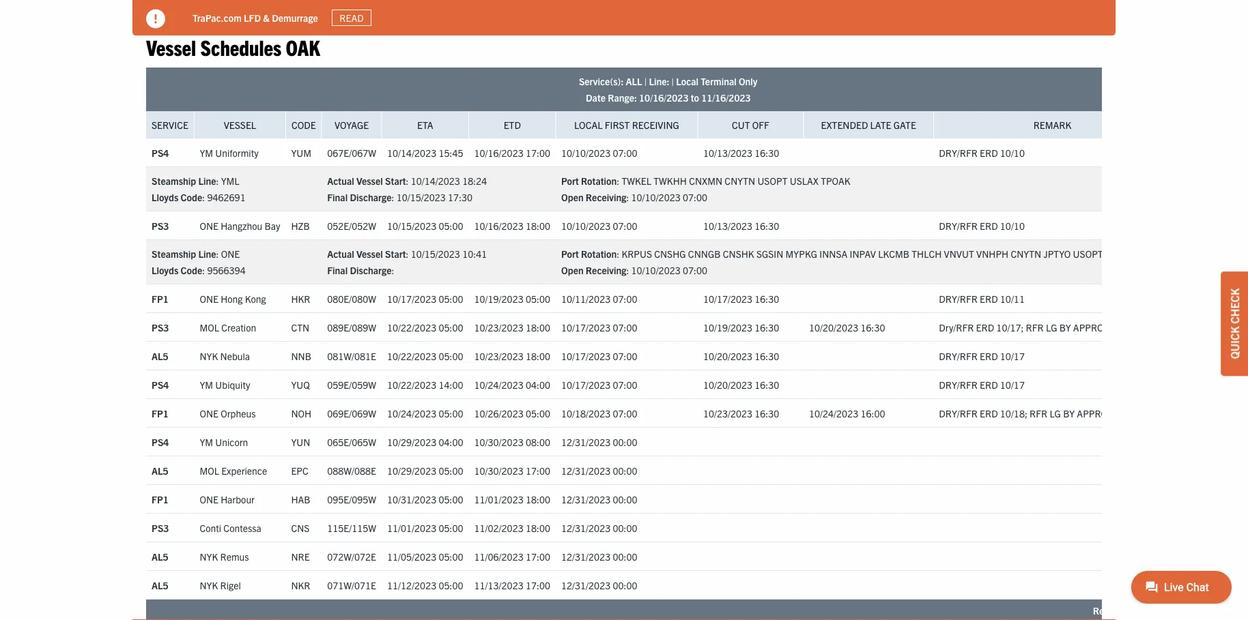 Task type: locate. For each thing, give the bounding box(es) containing it.
2 vertical spatial code
[[181, 264, 202, 276]]

erd for 052e/052w
[[980, 219, 998, 232]]

10/24/2023 for 10/24/2023 04:00
[[474, 379, 523, 391]]

05:00 down 17:30
[[439, 219, 463, 232]]

0 vertical spatial 10/22/2023
[[387, 321, 436, 333]]

05:00 down '10:41'
[[439, 292, 463, 305]]

range:
[[608, 91, 637, 104]]

10/15/2023 inside actual vessel start : 10/15/2023 10:41 final discharge :
[[411, 248, 460, 260]]

ps3 up "steamship line : one lloyds code : 9566394" at top
[[152, 219, 169, 232]]

: down 10/15/2023 05:00
[[406, 248, 409, 260]]

fp1 left "one harbour"
[[152, 493, 169, 506]]

10/30/2023 down 10/26/2023
[[474, 436, 523, 448]]

hzb
[[291, 219, 310, 232]]

lloyds left 9462691 on the top left of the page
[[152, 191, 178, 203]]

erd
[[980, 146, 998, 159], [980, 219, 998, 232], [980, 292, 998, 305], [976, 321, 994, 333], [980, 350, 998, 362], [980, 379, 998, 391], [980, 407, 998, 419]]

10/15/2023 inside the actual vessel start : 10/14/2023 18:24 final discharge : 10/15/2023 17:30
[[396, 191, 446, 203]]

start inside the actual vessel start : 10/14/2023 18:24 final discharge : 10/15/2023 17:30
[[385, 175, 406, 187]]

2 vertical spatial fp1
[[152, 493, 169, 506]]

10/24/2023 for 10/24/2023 16:00
[[809, 407, 858, 419]]

1 horizontal spatial 11/01/2023
[[474, 493, 523, 506]]

12/31/2023 for 11/06/2023 17:00
[[561, 551, 611, 563]]

1 open from the top
[[561, 191, 584, 203]]

vessel down 067e/067w
[[356, 175, 383, 187]]

actual inside actual vessel start : 10/15/2023 10:41 final discharge :
[[327, 248, 354, 260]]

to
[[691, 91, 699, 104]]

open
[[561, 191, 584, 203], [561, 264, 584, 276]]

dry/rfr for 10/19/2023 05:00
[[939, 292, 978, 305]]

10/17/2023 07:00 for 059e/059w
[[561, 379, 637, 391]]

10/11/2023 07:00
[[561, 292, 637, 305]]

2 18:00 from the top
[[526, 321, 550, 333]]

2 10/13/2023 from the top
[[703, 219, 752, 232]]

conti
[[200, 522, 221, 534]]

4 17:00 from the top
[[526, 579, 550, 592]]

1 steamship from the top
[[152, 175, 196, 187]]

1 vertical spatial 10/22/2023 05:00
[[387, 350, 463, 362]]

11/01/2023 up 11/05/2023
[[387, 522, 436, 534]]

1 vertical spatial dry/rfr erd 10/17
[[939, 379, 1025, 391]]

vessel down the 052e/052w in the top of the page
[[356, 248, 383, 260]]

10/22/2023 down 10/17/2023 05:00
[[387, 321, 436, 333]]

: down 10/14/2023 15:45
[[406, 175, 409, 187]]

al5 for nyk remus
[[152, 551, 168, 563]]

1 fp1 from the top
[[152, 292, 169, 305]]

open inside port rotation : krpus cnshg cnngb cnshk sgsin mypkg innsa inpav lkcmb thlch vnvut vnhph cnytn jptyo usopt uslax tpoak open receiving : 10/10/2023 07:00
[[561, 264, 584, 276]]

4 dry/rfr from the top
[[939, 350, 978, 362]]

one up 9566394
[[221, 248, 240, 260]]

fp1 for one harbour
[[152, 493, 169, 506]]

1 vertical spatial steamship
[[152, 248, 196, 260]]

mol for mol creation
[[200, 321, 219, 333]]

trapac.com
[[193, 11, 242, 24]]

10/15/2023 down 10/15/2023 05:00
[[411, 248, 460, 260]]

10/29/2023 down 10/24/2023 05:00 in the left of the page
[[387, 436, 436, 448]]

by right 10/18;
[[1063, 407, 1075, 419]]

thlch
[[912, 248, 942, 260]]

0 vertical spatial 10/16/2023
[[639, 91, 689, 104]]

port left twkel on the top of page
[[561, 175, 579, 187]]

ps3
[[152, 219, 169, 232], [152, 321, 169, 333], [152, 522, 169, 534]]

vessel inside actual vessel start : 10/15/2023 10:41 final discharge :
[[356, 248, 383, 260]]

10/10/2023 inside port rotation : twkel twkhh cnxmn cnytn usopt uslax tpoak open receiving : 10/10/2023 07:00
[[631, 191, 681, 203]]

05:00 for 089e/089w
[[439, 321, 463, 333]]

00:00 for 11/13/2023 17:00
[[613, 579, 637, 592]]

0 vertical spatial ym
[[200, 146, 213, 159]]

0 vertical spatial by
[[1059, 321, 1071, 333]]

dry/rfr erd 10/17 up 10/18;
[[939, 379, 1025, 391]]

twkhh
[[654, 175, 687, 187]]

1 dry/rfr from the top
[[939, 146, 978, 159]]

12/31/2023 00:00 for 11/13/2023 17:00
[[561, 579, 637, 592]]

12/31/2023 00:00 for 11/06/2023 17:00
[[561, 551, 637, 563]]

oak
[[286, 34, 320, 60]]

6 12/31/2023 from the top
[[561, 579, 611, 592]]

6 12/31/2023 00:00 from the top
[[561, 579, 637, 592]]

18:00 for 10/19/2023 16:30
[[526, 321, 550, 333]]

1 vertical spatial rfr
[[1030, 407, 1047, 419]]

1 horizontal spatial usopt
[[1073, 248, 1103, 260]]

115e/115w
[[327, 522, 376, 534]]

by right 10/17;
[[1059, 321, 1071, 333]]

0 vertical spatial ps4
[[152, 146, 169, 159]]

port
[[561, 175, 579, 187], [561, 248, 579, 260]]

2 10/10 from the top
[[1000, 219, 1025, 232]]

0 vertical spatial 10/22/2023 05:00
[[387, 321, 463, 333]]

3 12/31/2023 from the top
[[561, 493, 611, 506]]

5 12/31/2023 00:00 from the top
[[561, 551, 637, 563]]

1 al5 from the top
[[152, 350, 168, 362]]

1 dry/rfr erd 10/10 from the top
[[939, 146, 1025, 159]]

10/15/2023 up 10/15/2023 05:00
[[396, 191, 446, 203]]

04:00 down 10/24/2023 05:00 in the left of the page
[[439, 436, 463, 448]]

1 port from the top
[[561, 175, 579, 187]]

dry/rfr for 10/16/2023 18:00
[[939, 219, 978, 232]]

0 vertical spatial uslax
[[790, 175, 819, 187]]

1 discharge from the top
[[350, 191, 392, 203]]

10/13/2023 16:30 up cnshk
[[703, 219, 779, 232]]

10/14/2023 up 17:30
[[411, 175, 460, 187]]

extended
[[821, 119, 868, 131]]

05:00 up 11/05/2023 05:00
[[439, 522, 463, 534]]

port for port rotation : krpus cnshg cnngb cnshk sgsin mypkg innsa inpav lkcmb thlch vnvut vnhph cnytn jptyo usopt uslax tpoak open receiving : 10/10/2023 07:00
[[561, 248, 579, 260]]

rigel
[[220, 579, 241, 592]]

1 00:00 from the top
[[613, 436, 637, 448]]

1 12/31/2023 from the top
[[561, 436, 611, 448]]

05:00 for 071w/071e
[[439, 579, 463, 592]]

0 vertical spatial steamship
[[152, 175, 196, 187]]

erd for 080e/080w
[[980, 292, 998, 305]]

final inside actual vessel start : 10/15/2023 10:41 final discharge :
[[327, 264, 348, 276]]

2 10/30/2023 from the top
[[474, 465, 523, 477]]

10/22/2023 05:00 for 081w/081e
[[387, 350, 463, 362]]

1 vertical spatial 10/23/2023
[[474, 350, 523, 362]]

one left harbour
[[200, 493, 218, 506]]

0 vertical spatial dry/rfr erd 10/10
[[939, 146, 1025, 159]]

10/17 up 10/18;
[[1000, 379, 1025, 391]]

port for port rotation : twkel twkhh cnxmn cnytn usopt uslax tpoak open receiving : 10/10/2023 07:00
[[561, 175, 579, 187]]

1 vertical spatial mol
[[200, 465, 219, 477]]

1 vertical spatial 10/16/2023
[[474, 146, 523, 159]]

2 mol from the top
[[200, 465, 219, 477]]

0 vertical spatial 10/23/2023 18:00
[[474, 321, 550, 333]]

10/24/2023 up 10/26/2023
[[474, 379, 523, 391]]

0 vertical spatial rfr
[[1026, 321, 1044, 333]]

2 vertical spatial ps3
[[152, 522, 169, 534]]

0 vertical spatial 10/10
[[1000, 146, 1025, 159]]

service(s):
[[579, 75, 624, 87]]

1 ps3 from the top
[[152, 219, 169, 232]]

05:00 up the 11/12/2023 05:00
[[439, 551, 463, 563]]

2 steamship from the top
[[152, 248, 196, 260]]

11/16/2023
[[701, 91, 751, 104]]

2 10/22/2023 05:00 from the top
[[387, 350, 463, 362]]

10/16/2023 down line:
[[639, 91, 689, 104]]

discharge up the 052e/052w in the top of the page
[[350, 191, 392, 203]]

1 dry/rfr erd 10/17 from the top
[[939, 350, 1025, 362]]

10/10/2023 07:00 up krpus
[[561, 219, 637, 232]]

18:00
[[526, 219, 550, 232], [526, 321, 550, 333], [526, 350, 550, 362], [526, 493, 550, 506], [526, 522, 550, 534]]

| right all
[[644, 75, 647, 87]]

2 10/13/2023 16:30 from the top
[[703, 219, 779, 232]]

2 fp1 from the top
[[152, 407, 169, 419]]

dry/rfr for 10/26/2023 05:00
[[939, 407, 978, 419]]

dry/rfr
[[939, 146, 978, 159], [939, 219, 978, 232], [939, 292, 978, 305], [939, 350, 978, 362], [939, 379, 978, 391], [939, 407, 978, 419]]

1 mol from the top
[[200, 321, 219, 333]]

local up to
[[676, 75, 699, 87]]

contessa
[[224, 522, 261, 534]]

vnvut
[[944, 248, 974, 260]]

1 vertical spatial 10/19/2023
[[703, 321, 752, 333]]

17:00 for 10/30/2023 17:00
[[526, 465, 550, 477]]

1 vertical spatial 10/10/2023 07:00
[[561, 219, 637, 232]]

fp1 left one orpheus
[[152, 407, 169, 419]]

0 vertical spatial 10/17
[[1000, 350, 1025, 362]]

2 al5 from the top
[[152, 465, 168, 477]]

0 horizontal spatial 11/01/2023
[[387, 522, 436, 534]]

0 vertical spatial 10/30/2023
[[474, 436, 523, 448]]

1 nyk from the top
[[200, 350, 218, 362]]

nre
[[291, 551, 310, 563]]

11/01/2023 up 11/02/2023
[[474, 493, 523, 506]]

mol down ym unicorn
[[200, 465, 219, 477]]

05:00 up the 10/31/2023 05:00
[[439, 465, 463, 477]]

17:00 for 11/13/2023 17:00
[[526, 579, 550, 592]]

erd for 089e/089w
[[976, 321, 994, 333]]

2 12/31/2023 00:00 from the top
[[561, 465, 637, 477]]

steamship inside steamship line : yml lloyds code : 9462691
[[152, 175, 196, 187]]

0 vertical spatial port
[[561, 175, 579, 187]]

2 dry/rfr from the top
[[939, 219, 978, 232]]

3 12/31/2023 00:00 from the top
[[561, 493, 637, 506]]

open inside port rotation : twkel twkhh cnxmn cnytn usopt uslax tpoak open receiving : 10/10/2023 07:00
[[561, 191, 584, 203]]

10/17 for 10/24/2023 04:00
[[1000, 379, 1025, 391]]

10/23/2023 for 089e/089w
[[474, 321, 523, 333]]

3 fp1 from the top
[[152, 493, 169, 506]]

10/10 for 10/16/2023 17:00
[[1000, 146, 1025, 159]]

1 vertical spatial cnytn
[[1011, 248, 1041, 260]]

089e/089w
[[327, 321, 376, 333]]

1 vertical spatial final
[[327, 264, 348, 276]]

actual inside the actual vessel start : 10/14/2023 18:24 final discharge : 10/15/2023 17:30
[[327, 175, 354, 187]]

1 vertical spatial 10/17/2023 07:00
[[561, 350, 637, 362]]

ps3 left conti
[[152, 522, 169, 534]]

port up the 10/11/2023
[[561, 248, 579, 260]]

check
[[1228, 289, 1241, 324]]

jptyo
[[1044, 248, 1071, 260]]

start
[[385, 175, 406, 187], [385, 248, 406, 260]]

3 ps3 from the top
[[152, 522, 169, 534]]

start inside actual vessel start : 10/15/2023 10:41 final discharge :
[[385, 248, 406, 260]]

4 00:00 from the top
[[613, 522, 637, 534]]

1 ps4 from the top
[[152, 146, 169, 159]]

15:45
[[439, 146, 463, 159]]

2 lloyds from the top
[[152, 264, 178, 276]]

2 nyk from the top
[[200, 551, 218, 563]]

lkcmb
[[878, 248, 909, 260]]

1 vertical spatial receiving
[[586, 191, 626, 203]]

lg right 10/17;
[[1046, 321, 1057, 333]]

nyk rigel
[[200, 579, 241, 592]]

2 10/22/2023 from the top
[[387, 350, 436, 362]]

10/16/2023 for 10/16/2023 17:00
[[474, 146, 523, 159]]

2 vertical spatial receiving
[[586, 264, 626, 276]]

mol for mol experience
[[200, 465, 219, 477]]

6 00:00 from the top
[[613, 579, 637, 592]]

approval for dry/rfr erd 10/17; rfr lg by approval
[[1073, 321, 1120, 333]]

10/13/2023 for 10/16/2023 17:00
[[703, 146, 752, 159]]

line left yml
[[198, 175, 216, 187]]

10/19/2023 down 10/17/2023 16:30
[[703, 321, 752, 333]]

1 rotation from the top
[[581, 175, 617, 187]]

one harbour
[[200, 493, 255, 506]]

1 vertical spatial lloyds
[[152, 264, 178, 276]]

4 12/31/2023 00:00 from the top
[[561, 522, 637, 534]]

11/02/2023
[[474, 522, 523, 534]]

0 vertical spatial fp1
[[152, 292, 169, 305]]

3 10/17/2023 07:00 from the top
[[561, 379, 637, 391]]

code inside steamship line : yml lloyds code : 9462691
[[181, 191, 202, 203]]

cut
[[732, 119, 750, 131]]

12/31/2023 00:00
[[561, 436, 637, 448], [561, 465, 637, 477], [561, 493, 637, 506], [561, 522, 637, 534], [561, 551, 637, 563], [561, 579, 637, 592]]

1 10/17/2023 07:00 from the top
[[561, 321, 637, 333]]

1 17:00 from the top
[[526, 146, 550, 159]]

1 10/23/2023 18:00 from the top
[[474, 321, 550, 333]]

5 18:00 from the top
[[526, 522, 550, 534]]

1 vertical spatial 10/13/2023
[[703, 219, 752, 232]]

10/17 down 10/17;
[[1000, 350, 1025, 362]]

3 nyk from the top
[[200, 579, 218, 592]]

actual for actual vessel start : 10/14/2023 18:24 final discharge : 10/15/2023 17:30
[[327, 175, 354, 187]]

ps4 down service
[[152, 146, 169, 159]]

usopt down off at the right
[[757, 175, 788, 187]]

1 horizontal spatial uslax
[[1105, 248, 1134, 260]]

cnytn inside port rotation : krpus cnshg cnngb cnshk sgsin mypkg innsa inpav lkcmb thlch vnvut vnhph cnytn jptyo usopt uslax tpoak open receiving : 10/10/2023 07:00
[[1011, 248, 1041, 260]]

04:00
[[526, 379, 550, 391], [439, 436, 463, 448]]

line inside steamship line : yml lloyds code : 9462691
[[198, 175, 216, 187]]

code left 9566394
[[181, 264, 202, 276]]

actual vessel start : 10/14/2023 18:24 final discharge : 10/15/2023 17:30
[[327, 175, 487, 203]]

4 12/31/2023 from the top
[[561, 522, 611, 534]]

local inside "service(s): all | line: | local terminal only date range: 10/16/2023 to 11/16/2023"
[[676, 75, 699, 87]]

16:30 for 069e/069w
[[755, 407, 779, 419]]

6 dry/rfr from the top
[[939, 407, 978, 419]]

10/22/2023 05:00 for 089e/089w
[[387, 321, 463, 333]]

10/23/2023 16:30
[[703, 407, 779, 419]]

2 | from the left
[[672, 75, 674, 87]]

2 10/23/2023 18:00 from the top
[[474, 350, 550, 362]]

start for : 10/15/2023 17:30
[[385, 175, 406, 187]]

ps4
[[152, 146, 169, 159], [152, 379, 169, 391], [152, 436, 169, 448]]

1 ym from the top
[[200, 146, 213, 159]]

dry/rfr for 10/16/2023 17:00
[[939, 146, 978, 159]]

00:00
[[613, 436, 637, 448], [613, 465, 637, 477], [613, 493, 637, 506], [613, 522, 637, 534], [613, 551, 637, 563], [613, 579, 637, 592]]

ym
[[200, 146, 213, 159], [200, 379, 213, 391], [200, 436, 213, 448]]

10/19/2023 down '10:41'
[[474, 292, 523, 305]]

2 vertical spatial ym
[[200, 436, 213, 448]]

1 vertical spatial nyk
[[200, 551, 218, 563]]

| right line:
[[672, 75, 674, 87]]

12/31/2023 00:00 for 10/30/2023 17:00
[[561, 465, 637, 477]]

05:00 down the 14:00
[[439, 407, 463, 419]]

10/14/2023
[[387, 146, 436, 159], [411, 175, 460, 187]]

dry/rfr erd 10/17 down dry/rfr
[[939, 350, 1025, 362]]

line inside "steamship line : one lloyds code : 9566394"
[[198, 248, 216, 260]]

1 vertical spatial ym
[[200, 379, 213, 391]]

1 actual from the top
[[327, 175, 354, 187]]

2 discharge from the top
[[350, 264, 392, 276]]

3 dry/rfr from the top
[[939, 292, 978, 305]]

nnb
[[291, 350, 311, 362]]

1 horizontal spatial cnytn
[[1011, 248, 1041, 260]]

1 vertical spatial approval
[[1077, 407, 1124, 419]]

10/20/2023
[[809, 321, 858, 333], [703, 350, 752, 362], [703, 379, 752, 391]]

10/16/2023 up '10:41'
[[474, 219, 523, 232]]

2 10/17/2023 07:00 from the top
[[561, 350, 637, 362]]

1 horizontal spatial |
[[672, 75, 674, 87]]

07:00 for 081w/081e
[[613, 350, 637, 362]]

cnytn inside port rotation : twkel twkhh cnxmn cnytn usopt uslax tpoak open receiving : 10/10/2023 07:00
[[725, 175, 755, 187]]

10/13/2023 16:30
[[703, 146, 779, 159], [703, 219, 779, 232]]

discharge inside actual vessel start : 10/15/2023 10:41 final discharge :
[[350, 264, 392, 276]]

12/31/2023 for 11/13/2023 17:00
[[561, 579, 611, 592]]

one left hangzhou
[[200, 219, 218, 232]]

00:00 for 11/02/2023 18:00
[[613, 522, 637, 534]]

1 10/10 from the top
[[1000, 146, 1025, 159]]

16:30 for 059e/059w
[[755, 379, 779, 391]]

one
[[200, 219, 218, 232], [221, 248, 240, 260], [200, 292, 218, 305], [200, 407, 218, 419], [200, 493, 218, 506]]

1 12/31/2023 00:00 from the top
[[561, 436, 637, 448]]

1 vertical spatial 10/29/2023
[[387, 465, 436, 477]]

2 12/31/2023 from the top
[[561, 465, 611, 477]]

ym left unicorn on the left
[[200, 436, 213, 448]]

lg right 10/18;
[[1050, 407, 1061, 419]]

0 vertical spatial nyk
[[200, 350, 218, 362]]

10/14/2023 down eta
[[387, 146, 436, 159]]

code inside "steamship line : one lloyds code : 9566394"
[[181, 264, 202, 276]]

actual down the 052e/052w in the top of the page
[[327, 248, 354, 260]]

3 al5 from the top
[[152, 551, 168, 563]]

2 port from the top
[[561, 248, 579, 260]]

steamship inside "steamship line : one lloyds code : 9566394"
[[152, 248, 196, 260]]

start for :
[[385, 248, 406, 260]]

05:00 for 072w/072e
[[439, 551, 463, 563]]

steamship line : one lloyds code : 9566394
[[152, 248, 246, 276]]

receiving inside port rotation : twkel twkhh cnxmn cnytn usopt uslax tpoak open receiving : 10/10/2023 07:00
[[586, 191, 626, 203]]

1 vertical spatial ps3
[[152, 321, 169, 333]]

2 ps3 from the top
[[152, 321, 169, 333]]

3 00:00 from the top
[[613, 493, 637, 506]]

0 horizontal spatial cnytn
[[725, 175, 755, 187]]

10/15/2023 down the actual vessel start : 10/14/2023 18:24 final discharge : 10/15/2023 17:30 on the left of page
[[387, 219, 436, 232]]

cnytn right the 'cnxmn'
[[725, 175, 755, 187]]

mol left "creation"
[[200, 321, 219, 333]]

fp1
[[152, 292, 169, 305], [152, 407, 169, 419], [152, 493, 169, 506]]

10/20/2023 for 10/24/2023 04:00
[[703, 379, 752, 391]]

10/29/2023 for 10/29/2023 04:00
[[387, 436, 436, 448]]

uslax
[[790, 175, 819, 187], [1105, 248, 1134, 260]]

1 vertical spatial discharge
[[350, 264, 392, 276]]

04:00 up the 10/26/2023 05:00
[[526, 379, 550, 391]]

1 horizontal spatial tpoak
[[1136, 248, 1166, 260]]

10/24/2023 for 10/24/2023 05:00
[[387, 407, 436, 419]]

0 vertical spatial open
[[561, 191, 584, 203]]

code up yum
[[291, 119, 316, 131]]

5 dry/rfr from the top
[[939, 379, 978, 391]]

0 vertical spatial 10/13/2023 16:30
[[703, 146, 779, 159]]

2 vertical spatial 10/15/2023
[[411, 248, 460, 260]]

port inside port rotation : krpus cnshg cnngb cnshk sgsin mypkg innsa inpav lkcmb thlch vnvut vnhph cnytn jptyo usopt uslax tpoak open receiving : 10/10/2023 07:00
[[561, 248, 579, 260]]

2 vertical spatial nyk
[[200, 579, 218, 592]]

1 vertical spatial fp1
[[152, 407, 169, 419]]

05:00 for 081w/081e
[[439, 350, 463, 362]]

2 dry/rfr erd 10/10 from the top
[[939, 219, 1025, 232]]

2 line from the top
[[198, 248, 216, 260]]

0 vertical spatial 10/17/2023 07:00
[[561, 321, 637, 333]]

0 vertical spatial rotation
[[581, 175, 617, 187]]

10/16/2023 inside "service(s): all | line: | local terminal only date range: 10/16/2023 to 11/16/2023"
[[639, 91, 689, 104]]

07:00 for 080e/080w
[[613, 292, 637, 305]]

0 horizontal spatial tpoak
[[821, 175, 850, 187]]

0 vertical spatial 11/01/2023
[[474, 493, 523, 506]]

1 10/30/2023 from the top
[[474, 436, 523, 448]]

10/15/2023
[[396, 191, 446, 203], [387, 219, 436, 232], [411, 248, 460, 260]]

1 lloyds from the top
[[152, 191, 178, 203]]

10/29/2023 up 10/31/2023
[[387, 465, 436, 477]]

0 horizontal spatial uslax
[[790, 175, 819, 187]]

0 horizontal spatial usopt
[[757, 175, 788, 187]]

1 vertical spatial usopt
[[1073, 248, 1103, 260]]

cns
[[291, 522, 310, 534]]

2 10/17 from the top
[[1000, 379, 1025, 391]]

10/18;
[[1000, 407, 1027, 419]]

2 ps4 from the top
[[152, 379, 169, 391]]

discharge for :
[[350, 264, 392, 276]]

0 vertical spatial 10/15/2023
[[396, 191, 446, 203]]

088w/088e
[[327, 465, 376, 477]]

twkel
[[622, 175, 651, 187]]

1 vertical spatial 11/01/2023
[[387, 522, 436, 534]]

16:30 for 080e/080w
[[755, 292, 779, 305]]

service(s): all | line: | local terminal only date range: 10/16/2023 to 11/16/2023
[[579, 75, 758, 104]]

1 10/22/2023 from the top
[[387, 321, 436, 333]]

rotation inside port rotation : krpus cnshg cnngb cnshk sgsin mypkg innsa inpav lkcmb thlch vnvut vnhph cnytn jptyo usopt uslax tpoak open receiving : 10/10/2023 07:00
[[581, 248, 617, 260]]

11/01/2023 for 11/01/2023 05:00
[[387, 522, 436, 534]]

one left hong
[[200, 292, 218, 305]]

orpheus
[[221, 407, 256, 419]]

1 vertical spatial 10/30/2023
[[474, 465, 523, 477]]

0 vertical spatial 10/10/2023 07:00
[[561, 146, 637, 159]]

creation
[[221, 321, 256, 333]]

innsa
[[820, 248, 848, 260]]

10/16/2023
[[639, 91, 689, 104], [474, 146, 523, 159], [474, 219, 523, 232]]

10/22/2023 up the 10/22/2023 14:00
[[387, 350, 436, 362]]

0 vertical spatial discharge
[[350, 191, 392, 203]]

0 horizontal spatial local
[[574, 119, 602, 131]]

10/23/2023 18:00 down the 10/19/2023 05:00
[[474, 321, 550, 333]]

10/23/2023 for 081w/081e
[[474, 350, 523, 362]]

lloyds inside steamship line : yml lloyds code : 9462691
[[152, 191, 178, 203]]

2 dry/rfr erd 10/17 from the top
[[939, 379, 1025, 391]]

3 ym from the top
[[200, 436, 213, 448]]

final for actual vessel start : 10/14/2023 18:24 final discharge : 10/15/2023 17:30
[[327, 191, 348, 203]]

1 10/17 from the top
[[1000, 350, 1025, 362]]

1 start from the top
[[385, 175, 406, 187]]

one left the orpheus
[[200, 407, 218, 419]]

17:00
[[526, 146, 550, 159], [526, 465, 550, 477], [526, 551, 550, 563], [526, 579, 550, 592]]

2 vertical spatial 10/20/2023 16:30
[[703, 379, 779, 391]]

0 vertical spatial lloyds
[[152, 191, 178, 203]]

nyk left remus
[[200, 551, 218, 563]]

16:30 for 089e/089w
[[755, 321, 779, 333]]

1 vertical spatial 10/23/2023 18:00
[[474, 350, 550, 362]]

nyk left the rigel
[[200, 579, 218, 592]]

2 vertical spatial ps4
[[152, 436, 169, 448]]

1 vertical spatial lg
[[1050, 407, 1061, 419]]

2 start from the top
[[385, 248, 406, 260]]

0 vertical spatial 10/13/2023
[[703, 146, 752, 159]]

dry/rfr erd 10/17 for 10/24/2023 04:00
[[939, 379, 1025, 391]]

12/31/2023
[[561, 436, 611, 448], [561, 465, 611, 477], [561, 493, 611, 506], [561, 522, 611, 534], [561, 551, 611, 563], [561, 579, 611, 592]]

095e/095w
[[327, 493, 376, 506]]

11/13/2023
[[474, 579, 523, 592]]

2 final from the top
[[327, 264, 348, 276]]

ym ubiquity
[[200, 379, 250, 391]]

:
[[216, 175, 219, 187], [406, 175, 409, 187], [617, 175, 619, 187], [202, 191, 205, 203], [392, 191, 394, 203], [626, 191, 629, 203], [216, 248, 219, 260], [406, 248, 409, 260], [617, 248, 619, 260], [202, 264, 205, 276], [392, 264, 394, 276], [626, 264, 629, 276], [1172, 605, 1175, 617]]

10/23/2023 18:00 for 089e/089w
[[474, 321, 550, 333]]

5 12/31/2023 from the top
[[561, 551, 611, 563]]

10/13/2023 up cnshk
[[703, 219, 752, 232]]

05:00 down 10/17/2023 05:00
[[439, 321, 463, 333]]

1 10/22/2023 05:00 from the top
[[387, 321, 463, 333]]

12/31/2023 for 11/02/2023 18:00
[[561, 522, 611, 534]]

code for : one
[[181, 264, 202, 276]]

rotation left krpus
[[581, 248, 617, 260]]

0 vertical spatial cnytn
[[725, 175, 755, 187]]

lg for 10/18;
[[1050, 407, 1061, 419]]

4 al5 from the top
[[152, 579, 168, 592]]

10/20/2023 16:30 up 10/23/2023 16:30
[[703, 379, 779, 391]]

rfr right 10/18;
[[1030, 407, 1047, 419]]

cnngb
[[688, 248, 721, 260]]

0 vertical spatial start
[[385, 175, 406, 187]]

nyk left nebula
[[200, 350, 218, 362]]

discharge inside the actual vessel start : 10/14/2023 18:24 final discharge : 10/15/2023 17:30
[[350, 191, 392, 203]]

08:00
[[526, 436, 550, 448]]

10/23/2023 18:00 up 10/24/2023 04:00
[[474, 350, 550, 362]]

one for orpheus
[[200, 407, 218, 419]]

1 vertical spatial 10/10
[[1000, 219, 1025, 232]]

discharge for : 10/15/2023 17:30
[[350, 191, 392, 203]]

final up the 052e/052w in the top of the page
[[327, 191, 348, 203]]

final inside the actual vessel start : 10/14/2023 18:24 final discharge : 10/15/2023 17:30
[[327, 191, 348, 203]]

rfr
[[1026, 321, 1044, 333], [1030, 407, 1047, 419]]

0 vertical spatial 10/23/2023
[[474, 321, 523, 333]]

0 horizontal spatial |
[[644, 75, 647, 87]]

12/31/2023 for 11/01/2023 18:00
[[561, 493, 611, 506]]

1 vertical spatial rotation
[[581, 248, 617, 260]]

2 rotation from the top
[[581, 248, 617, 260]]

al5 for nyk rigel
[[152, 579, 168, 592]]

12/31/2023 for 10/30/2023 08:00
[[561, 436, 611, 448]]

1 18:00 from the top
[[526, 219, 550, 232]]

10/10/2023 07:00 for 18:00
[[561, 219, 637, 232]]

1 vertical spatial tpoak
[[1136, 248, 1166, 260]]

10/22/2023 05:00 down 10/17/2023 05:00
[[387, 321, 463, 333]]

1 10/13/2023 16:30 from the top
[[703, 146, 779, 159]]

1 horizontal spatial 10/24/2023
[[474, 379, 523, 391]]

10/10 for 10/16/2023 18:00
[[1000, 219, 1025, 232]]

10/20/2023 16:30 down 10/19/2023 16:30
[[703, 350, 779, 362]]

2 10/29/2023 from the top
[[387, 465, 436, 477]]

ps3 left mol creation
[[152, 321, 169, 333]]

0 vertical spatial final
[[327, 191, 348, 203]]

ym left uniformity
[[200, 146, 213, 159]]

yum
[[291, 146, 311, 159]]

2 ym from the top
[[200, 379, 213, 391]]

usopt inside port rotation : twkel twkhh cnxmn cnytn usopt uslax tpoak open receiving : 10/10/2023 07:00
[[757, 175, 788, 187]]

2 17:00 from the top
[[526, 465, 550, 477]]

1 vertical spatial 10/20/2023 16:30
[[703, 350, 779, 362]]

receiving up "10/11/2023 07:00"
[[586, 264, 626, 276]]

2 actual from the top
[[327, 248, 354, 260]]

date
[[586, 91, 606, 104]]

1 vertical spatial line
[[198, 248, 216, 260]]

17:00 for 11/06/2023 17:00
[[526, 551, 550, 563]]

vessel
[[146, 34, 196, 60], [224, 119, 256, 131], [356, 175, 383, 187], [356, 248, 383, 260]]

0 vertical spatial lg
[[1046, 321, 1057, 333]]

10/17
[[1000, 350, 1025, 362], [1000, 379, 1025, 391]]

9566394
[[207, 264, 246, 276]]

local
[[676, 75, 699, 87], [574, 119, 602, 131]]

5 00:00 from the top
[[613, 551, 637, 563]]

05:00 for 115e/115w
[[439, 522, 463, 534]]

10/10/2023 07:00 down first
[[561, 146, 637, 159]]

only
[[739, 75, 758, 87]]

lloyds inside "steamship line : one lloyds code : 9566394"
[[152, 264, 178, 276]]

cnytn left jptyo
[[1011, 248, 1041, 260]]

059e/059w
[[327, 379, 376, 391]]

lg
[[1046, 321, 1057, 333], [1050, 407, 1061, 419]]

10/24/2023 left '16:00'
[[809, 407, 858, 419]]

2 horizontal spatial 10/24/2023
[[809, 407, 858, 419]]

05:00 down 11/05/2023 05:00
[[439, 579, 463, 592]]

1 vertical spatial by
[[1063, 407, 1075, 419]]

1 vertical spatial actual
[[327, 248, 354, 260]]

rotation inside port rotation : twkel twkhh cnxmn cnytn usopt uslax tpoak open receiving : 10/10/2023 07:00
[[581, 175, 617, 187]]

1 10/29/2023 from the top
[[387, 436, 436, 448]]

by for 10/18;
[[1063, 407, 1075, 419]]

3 ps4 from the top
[[152, 436, 169, 448]]

1 10/10/2023 07:00 from the top
[[561, 146, 637, 159]]

07:00 for 052e/052w
[[613, 219, 637, 232]]

tpoak
[[821, 175, 850, 187], [1136, 248, 1166, 260]]

1 vertical spatial dry/rfr erd 10/10
[[939, 219, 1025, 232]]

mol
[[200, 321, 219, 333], [200, 465, 219, 477]]

3 17:00 from the top
[[526, 551, 550, 563]]

discharge
[[350, 191, 392, 203], [350, 264, 392, 276]]

port inside port rotation : twkel twkhh cnxmn cnytn usopt uslax tpoak open receiving : 10/10/2023 07:00
[[561, 175, 579, 187]]

ym left ubiquity
[[200, 379, 213, 391]]

1 line from the top
[[198, 175, 216, 187]]

0 vertical spatial ps3
[[152, 219, 169, 232]]

lloyds left 9566394
[[152, 264, 178, 276]]

080e/080w
[[327, 292, 376, 305]]

0 vertical spatial 04:00
[[526, 379, 550, 391]]

read
[[340, 12, 364, 24]]

uslax inside port rotation : twkel twkhh cnxmn cnytn usopt uslax tpoak open receiving : 10/10/2023 07:00
[[790, 175, 819, 187]]

2 10/10/2023 07:00 from the top
[[561, 219, 637, 232]]

0 vertical spatial local
[[676, 75, 699, 87]]

2 open from the top
[[561, 264, 584, 276]]

ps4 left 'ym ubiquity'
[[152, 379, 169, 391]]

11/05/2023
[[387, 551, 436, 563]]

1 10/13/2023 from the top
[[703, 146, 752, 159]]

usopt right jptyo
[[1073, 248, 1103, 260]]

2 vertical spatial 10/20/2023
[[703, 379, 752, 391]]

uslax inside port rotation : krpus cnshg cnngb cnshk sgsin mypkg innsa inpav lkcmb thlch vnvut vnhph cnytn jptyo usopt uslax tpoak open receiving : 10/10/2023 07:00
[[1105, 248, 1134, 260]]

rotation
[[581, 175, 617, 187], [581, 248, 617, 260]]

1 final from the top
[[327, 191, 348, 203]]

10/20/2023 16:30 down port rotation : krpus cnshg cnngb cnshk sgsin mypkg innsa inpav lkcmb thlch vnvut vnhph cnytn jptyo usopt uslax tpoak open receiving : 10/10/2023 07:00
[[809, 321, 885, 333]]



Task type: describe. For each thing, give the bounding box(es) containing it.
displayed
[[1129, 605, 1170, 617]]

067e/067w
[[327, 146, 376, 159]]

10/13/2023 for 10/16/2023 18:00
[[703, 219, 752, 232]]

0 vertical spatial 10/14/2023
[[387, 146, 436, 159]]

1 vertical spatial local
[[574, 119, 602, 131]]

ctn
[[291, 321, 309, 333]]

9462691
[[207, 191, 246, 203]]

krpus
[[622, 248, 652, 260]]

harbour
[[221, 493, 255, 506]]

10/13/2023 16:30 for 18:00
[[703, 219, 779, 232]]

sgsin
[[756, 248, 783, 260]]

epc
[[291, 465, 308, 477]]

remark
[[1033, 119, 1071, 131]]

records
[[1093, 605, 1127, 617]]

dry/rfr erd 10/11
[[939, 292, 1025, 305]]

voyage
[[335, 119, 369, 131]]

ym unicorn
[[200, 436, 248, 448]]

lloyds for steamship line : one lloyds code : 9566394
[[152, 264, 178, 276]]

4 18:00 from the top
[[526, 493, 550, 506]]

ps3 for one hangzhou bay
[[152, 219, 169, 232]]

16:30 for 067e/067w
[[755, 146, 779, 159]]

05:00 left the 10/11/2023
[[526, 292, 550, 305]]

10/15/2023 05:00
[[387, 219, 463, 232]]

10/22/2023 14:00
[[387, 379, 463, 391]]

10/24/2023 04:00
[[474, 379, 550, 391]]

mol creation
[[200, 321, 256, 333]]

: left krpus
[[617, 248, 619, 260]]

nyk for nyk nebula
[[200, 350, 218, 362]]

11/13/2023 17:00
[[474, 579, 550, 592]]

dry/rfr for 10/23/2023 18:00
[[939, 350, 978, 362]]

0 vertical spatial 10/20/2023 16:30
[[809, 321, 885, 333]]

10/20/2023 16:30 for 04:00
[[703, 379, 779, 391]]

10/29/2023 04:00
[[387, 436, 463, 448]]

ubiquity
[[215, 379, 250, 391]]

18:00 for 10/13/2023 16:30
[[526, 219, 550, 232]]

port rotation : krpus cnshg cnngb cnshk sgsin mypkg innsa inpav lkcmb thlch vnvut vnhph cnytn jptyo usopt uslax tpoak open receiving : 10/10/2023 07:00
[[561, 248, 1166, 276]]

dry/rfr erd 10/10 for 10/16/2023 17:00
[[939, 146, 1025, 159]]

one for hong
[[200, 292, 218, 305]]

10/22/2023 for 059e/059w
[[387, 379, 436, 391]]

read link
[[332, 9, 372, 26]]

off
[[752, 119, 769, 131]]

11/01/2023 05:00
[[387, 522, 463, 534]]

0 vertical spatial code
[[291, 119, 316, 131]]

: left twkel on the top of page
[[617, 175, 619, 187]]

072w/072e
[[327, 551, 376, 563]]

10/31/2023
[[387, 493, 436, 506]]

10/20/2023 for 10/23/2023 18:00
[[703, 350, 752, 362]]

05:00 up 08:00
[[526, 407, 550, 419]]

0 vertical spatial receiving
[[632, 119, 679, 131]]

11/05/2023 05:00
[[387, 551, 463, 563]]

erd for 067e/067w
[[980, 146, 998, 159]]

10/17/2023 for 089e/089w
[[561, 321, 611, 333]]

erd for 059e/059w
[[980, 379, 998, 391]]

noh
[[291, 407, 311, 419]]

experience
[[221, 465, 267, 477]]

00:00 for 11/01/2023 18:00
[[613, 493, 637, 506]]

065e/065w
[[327, 436, 376, 448]]

nyk for nyk remus
[[200, 551, 218, 563]]

10/17/2023 for 081w/081e
[[561, 350, 611, 362]]

actual vessel start : 10/15/2023 10:41 final discharge :
[[327, 248, 487, 276]]

00:00 for 10/30/2023 17:00
[[613, 465, 637, 477]]

10/14/2023 15:45
[[387, 146, 463, 159]]

dry/rfr
[[939, 321, 974, 333]]

vessel down solid icon
[[146, 34, 196, 60]]

vessel schedules oak
[[146, 34, 320, 60]]

final for actual vessel start : 10/15/2023 10:41 final discharge :
[[327, 264, 348, 276]]

18:00 for 10/20/2023 16:30
[[526, 350, 550, 362]]

erd for 081w/081e
[[980, 350, 998, 362]]

10/16/2023 18:00
[[474, 219, 550, 232]]

actual for actual vessel start : 10/15/2023 10:41 final discharge :
[[327, 248, 354, 260]]

records displayed :
[[1093, 605, 1177, 617]]

approval for dry/rfr erd 10/18; rfr lg by approval
[[1077, 407, 1124, 419]]

vessel inside the actual vessel start : 10/14/2023 18:24 final discharge : 10/15/2023 17:30
[[356, 175, 383, 187]]

: down twkel on the top of page
[[626, 191, 629, 203]]

uniformity
[[215, 146, 259, 159]]

07:00 for 067e/067w
[[613, 146, 637, 159]]

rfr for 10/17;
[[1026, 321, 1044, 333]]

: up 9566394
[[216, 248, 219, 260]]

: right the displayed
[[1172, 605, 1175, 617]]

: down krpus
[[626, 264, 629, 276]]

10/10/2023 inside port rotation : krpus cnshg cnngb cnshk sgsin mypkg innsa inpav lkcmb thlch vnvut vnhph cnytn jptyo usopt uslax tpoak open receiving : 10/10/2023 07:00
[[631, 264, 681, 276]]

07:00 for 059e/059w
[[613, 379, 637, 391]]

10/17/2023 05:00
[[387, 292, 463, 305]]

rfr for 10/18;
[[1030, 407, 1047, 419]]

10/29/2023 for 10/29/2023 05:00
[[387, 465, 436, 477]]

052e/052w
[[327, 219, 376, 232]]

ym uniformity
[[200, 146, 259, 159]]

mypkg
[[786, 248, 817, 260]]

17:30
[[448, 191, 473, 203]]

10/30/2023 08:00
[[474, 436, 550, 448]]

10/17 for 10/23/2023 18:00
[[1000, 350, 1025, 362]]

cnxmn
[[689, 175, 722, 187]]

hab
[[291, 493, 310, 506]]

remus
[[220, 551, 249, 563]]

12/31/2023 for 10/30/2023 17:00
[[561, 465, 611, 477]]

: left 9566394
[[202, 264, 205, 276]]

rotation for : krpus cnshg cnngb cnshk sgsin mypkg innsa inpav lkcmb thlch vnvut vnhph cnytn jptyo usopt uslax tpoak
[[581, 248, 617, 260]]

12/31/2023 00:00 for 11/02/2023 18:00
[[561, 522, 637, 534]]

10/30/2023 for 10/30/2023 17:00
[[474, 465, 523, 477]]

: left yml
[[216, 175, 219, 187]]

07:00 inside port rotation : krpus cnshg cnngb cnshk sgsin mypkg innsa inpav lkcmb thlch vnvut vnhph cnytn jptyo usopt uslax tpoak open receiving : 10/10/2023 07:00
[[683, 264, 707, 276]]

ym for ym unicorn
[[200, 436, 213, 448]]

trapac.com lfd & demurrage
[[193, 11, 318, 24]]

dry/rfr erd 10/17 for 10/23/2023 18:00
[[939, 350, 1025, 362]]

10/14/2023 inside the actual vessel start : 10/14/2023 18:24 final discharge : 10/15/2023 17:30
[[411, 175, 460, 187]]

hkr
[[291, 292, 310, 305]]

nkr
[[291, 579, 310, 592]]

10/26/2023 05:00
[[474, 407, 550, 419]]

05:00 for 080e/080w
[[439, 292, 463, 305]]

10/19/2023 for 10/19/2023 16:30
[[703, 321, 752, 333]]

16:00
[[861, 407, 885, 419]]

071w/071e
[[327, 579, 376, 592]]

07:00 inside port rotation : twkel twkhh cnxmn cnytn usopt uslax tpoak open receiving : 10/10/2023 07:00
[[683, 191, 707, 203]]

11/12/2023 05:00
[[387, 579, 463, 592]]

10/22/2023 for 081w/081e
[[387, 350, 436, 362]]

etd
[[504, 119, 521, 131]]

05:00 for 069e/069w
[[439, 407, 463, 419]]

05:00 for 095e/095w
[[439, 493, 463, 506]]

lg for 10/17;
[[1046, 321, 1057, 333]]

2 vertical spatial 10/23/2023
[[703, 407, 752, 419]]

extended late gate
[[821, 119, 916, 131]]

lloyds for steamship line : yml lloyds code : 9462691
[[152, 191, 178, 203]]

10/31/2023 05:00
[[387, 493, 463, 506]]

yml
[[221, 175, 239, 187]]

10/23/2023 18:00 for 081w/081e
[[474, 350, 550, 362]]

11/01/2023 for 11/01/2023 18:00
[[474, 493, 523, 506]]

ps3 for conti contessa
[[152, 522, 169, 534]]

05:00 for 088w/088e
[[439, 465, 463, 477]]

line for 9462691
[[198, 175, 216, 187]]

04:00 for 10/29/2023 04:00
[[439, 436, 463, 448]]

04:00 for 10/24/2023 04:00
[[526, 379, 550, 391]]

10/26/2023
[[474, 407, 523, 419]]

inpav
[[850, 248, 876, 260]]

05:00 for 052e/052w
[[439, 219, 463, 232]]

1 vertical spatial 10/15/2023
[[387, 219, 436, 232]]

nyk remus
[[200, 551, 249, 563]]

10/18/2023
[[561, 407, 611, 419]]

receiving inside port rotation : krpus cnshg cnngb cnshk sgsin mypkg innsa inpav lkcmb thlch vnvut vnhph cnytn jptyo usopt uslax tpoak open receiving : 10/10/2023 07:00
[[586, 264, 626, 276]]

dry/rfr erd 10/18; rfr lg by approval
[[939, 407, 1124, 419]]

usopt inside port rotation : krpus cnshg cnngb cnshk sgsin mypkg innsa inpav lkcmb thlch vnvut vnhph cnytn jptyo usopt uslax tpoak open receiving : 10/10/2023 07:00
[[1073, 248, 1103, 260]]

: up 10/17/2023 05:00
[[392, 264, 394, 276]]

dry/rfr erd 10/10 for 10/16/2023 18:00
[[939, 219, 1025, 232]]

0 vertical spatial 10/20/2023
[[809, 321, 858, 333]]

10/16/2023 17:00
[[474, 146, 550, 159]]

07:00 for 069e/069w
[[613, 407, 637, 419]]

10/20/2023 16:30 for 18:00
[[703, 350, 779, 362]]

mol experience
[[200, 465, 267, 477]]

first
[[605, 119, 630, 131]]

tpoak inside port rotation : twkel twkhh cnxmn cnytn usopt uslax tpoak open receiving : 10/10/2023 07:00
[[821, 175, 850, 187]]

10/17/2023 07:00 for 089e/089w
[[561, 321, 637, 333]]

18:24
[[462, 175, 487, 187]]

10/24/2023 05:00
[[387, 407, 463, 419]]

vnhph
[[976, 248, 1009, 260]]

one hangzhou bay
[[200, 219, 280, 232]]

line:
[[649, 75, 669, 87]]

11/01/2023 18:00
[[474, 493, 550, 506]]

1 | from the left
[[644, 75, 647, 87]]

steamship for steamship line : yml lloyds code : 9462691
[[152, 175, 196, 187]]

line for 9566394
[[198, 248, 216, 260]]

00:00 for 11/06/2023 17:00
[[613, 551, 637, 563]]

ps4 for ym ubiquity
[[152, 379, 169, 391]]

00:00 for 10/30/2023 08:00
[[613, 436, 637, 448]]

fp1 for one hong kong
[[152, 292, 169, 305]]

nebula
[[220, 350, 250, 362]]

10/16/2023 for 10/16/2023 18:00
[[474, 219, 523, 232]]

10/19/2023 05:00
[[474, 292, 550, 305]]

10/30/2023 for 10/30/2023 08:00
[[474, 436, 523, 448]]

: up 10/15/2023 05:00
[[392, 191, 394, 203]]

one inside "steamship line : one lloyds code : 9566394"
[[221, 248, 240, 260]]

erd for 069e/069w
[[980, 407, 998, 419]]

10/19/2023 for 10/19/2023 05:00
[[474, 292, 523, 305]]

conti contessa
[[200, 522, 261, 534]]

dry/rfr for 10/24/2023 04:00
[[939, 379, 978, 391]]

one orpheus
[[200, 407, 256, 419]]

solid image
[[146, 9, 165, 28]]

eta
[[417, 119, 433, 131]]

vessel up uniformity
[[224, 119, 256, 131]]

: left 9462691 on the top left of the page
[[202, 191, 205, 203]]

11/06/2023 17:00
[[474, 551, 550, 563]]

all
[[626, 75, 642, 87]]

tpoak inside port rotation : krpus cnshg cnngb cnshk sgsin mypkg innsa inpav lkcmb thlch vnvut vnhph cnytn jptyo usopt uslax tpoak open receiving : 10/10/2023 07:00
[[1136, 248, 1166, 260]]

16:30 for 081w/081e
[[755, 350, 779, 362]]



Task type: vqa. For each thing, say whether or not it's contained in the screenshot.
The 10/13/2023 corresponding to 10/13/2023 16:00
no



